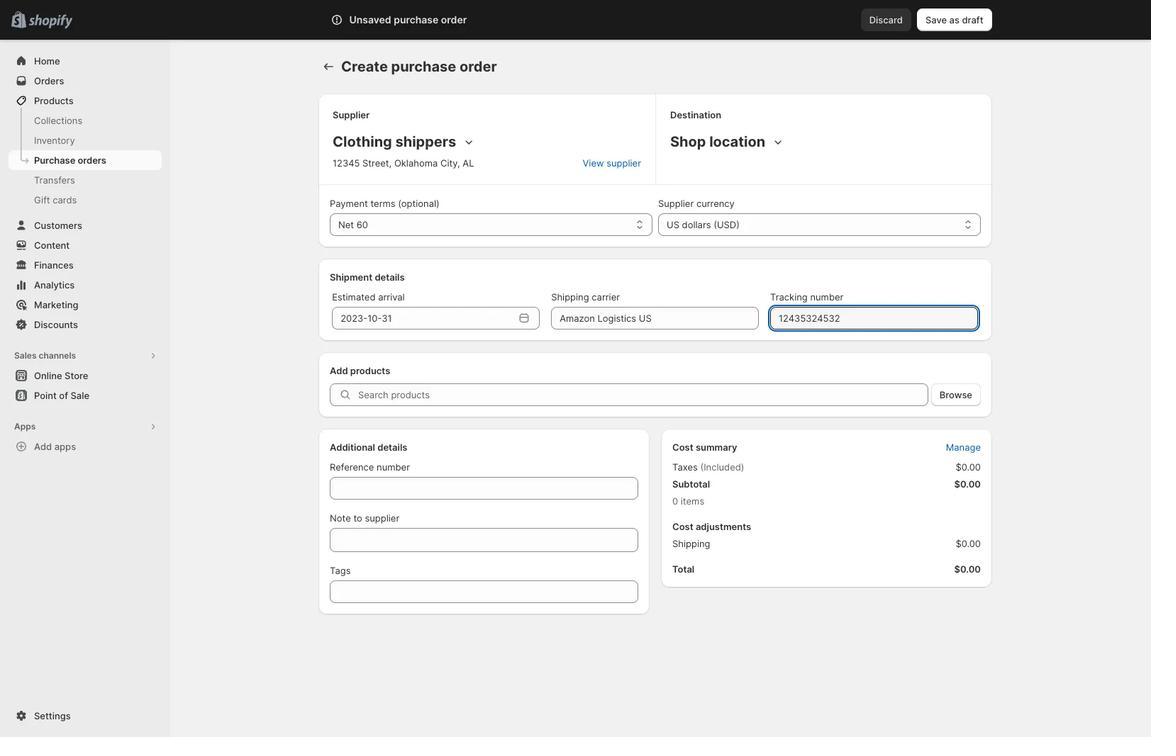 Task type: locate. For each thing, give the bounding box(es) containing it.
clothing
[[333, 133, 392, 150]]

Tags text field
[[330, 581, 638, 604]]

subtotal
[[673, 479, 710, 490]]

oklahoma
[[394, 157, 438, 169]]

cost summary
[[673, 442, 738, 453]]

add left products
[[330, 365, 348, 377]]

analytics link
[[9, 275, 162, 295]]

cost down 0 items
[[673, 521, 694, 533]]

supplier
[[333, 109, 370, 121], [658, 198, 694, 209]]

$0.00 for total
[[955, 564, 981, 575]]

1 horizontal spatial add
[[330, 365, 348, 377]]

0 vertical spatial supplier
[[607, 157, 641, 169]]

2 cost from the top
[[673, 521, 694, 533]]

supplier right to at the bottom left
[[365, 513, 400, 524]]

payment terms (optional)
[[330, 198, 440, 209]]

number right "tracking" on the right top
[[810, 292, 844, 303]]

purchase
[[34, 155, 75, 166]]

0 horizontal spatial supplier
[[365, 513, 400, 524]]

0 vertical spatial supplier
[[333, 109, 370, 121]]

1 vertical spatial purchase
[[391, 58, 456, 75]]

add products
[[330, 365, 390, 377]]

0 vertical spatial details
[[375, 272, 405, 283]]

(usd)
[[714, 219, 740, 231]]

0 vertical spatial purchase
[[394, 13, 439, 26]]

additional details
[[330, 442, 408, 453]]

point of sale button
[[0, 386, 170, 406]]

view supplier
[[583, 157, 641, 169]]

1 cost from the top
[[673, 442, 694, 453]]

customers
[[34, 220, 82, 231]]

number
[[810, 292, 844, 303], [377, 462, 410, 473]]

estimated arrival
[[332, 292, 405, 303]]

supplier up clothing
[[333, 109, 370, 121]]

clothing shippers button
[[330, 131, 479, 153]]

cost for cost summary
[[673, 442, 694, 453]]

manage button
[[938, 438, 990, 458]]

transfers link
[[9, 170, 162, 190]]

add inside button
[[34, 441, 52, 453]]

items
[[681, 496, 705, 507]]

1 vertical spatial number
[[377, 462, 410, 473]]

1 vertical spatial cost
[[673, 521, 694, 533]]

shipping left carrier on the right of page
[[551, 292, 589, 303]]

total
[[673, 564, 695, 575]]

supplier right view
[[607, 157, 641, 169]]

Estimated arrival text field
[[332, 307, 514, 330]]

(included)
[[701, 462, 745, 473]]

1 horizontal spatial supplier
[[607, 157, 641, 169]]

discard
[[869, 14, 903, 26]]

add apps
[[34, 441, 76, 453]]

cost up "taxes"
[[673, 442, 694, 453]]

0 vertical spatial shipping
[[551, 292, 589, 303]]

purchase down unsaved purchase order
[[391, 58, 456, 75]]

note
[[330, 513, 351, 524]]

home link
[[9, 51, 162, 71]]

order for create purchase order
[[460, 58, 497, 75]]

purchase orders link
[[9, 150, 162, 170]]

1 vertical spatial order
[[460, 58, 497, 75]]

60
[[357, 219, 368, 231]]

draft
[[962, 14, 984, 26]]

1 vertical spatial details
[[378, 442, 408, 453]]

customers link
[[9, 216, 162, 236]]

0 vertical spatial number
[[810, 292, 844, 303]]

1 vertical spatial supplier
[[658, 198, 694, 209]]

details up arrival
[[375, 272, 405, 283]]

order
[[441, 13, 467, 26], [460, 58, 497, 75]]

reference number
[[330, 462, 410, 473]]

1 vertical spatial add
[[34, 441, 52, 453]]

shop location button
[[668, 131, 788, 153]]

discounts link
[[9, 315, 162, 335]]

1 horizontal spatial number
[[810, 292, 844, 303]]

0 horizontal spatial shipping
[[551, 292, 589, 303]]

products
[[350, 365, 390, 377]]

supplier for supplier
[[333, 109, 370, 121]]

$0.00 for subtotal
[[955, 479, 981, 490]]

inventory link
[[9, 131, 162, 150]]

apps
[[54, 441, 76, 453]]

orders link
[[9, 71, 162, 91]]

tracking number
[[770, 292, 844, 303]]

0 vertical spatial order
[[441, 13, 467, 26]]

0 horizontal spatial add
[[34, 441, 52, 453]]

purchase right unsaved
[[394, 13, 439, 26]]

shop location
[[670, 133, 766, 150]]

shop
[[670, 133, 706, 150]]

browse
[[940, 389, 973, 401]]

as
[[950, 14, 960, 26]]

Reference number text field
[[330, 477, 638, 500]]

sales
[[14, 350, 37, 361]]

details up reference number
[[378, 442, 408, 453]]

supplier up us
[[658, 198, 694, 209]]

finances link
[[9, 255, 162, 275]]

0 horizontal spatial number
[[377, 462, 410, 473]]

tags
[[330, 565, 351, 577]]

supplier
[[607, 157, 641, 169], [365, 513, 400, 524]]

online store button
[[0, 366, 170, 386]]

add left apps
[[34, 441, 52, 453]]

estimated
[[332, 292, 376, 303]]

0 vertical spatial add
[[330, 365, 348, 377]]

add for add apps
[[34, 441, 52, 453]]

content link
[[9, 236, 162, 255]]

details
[[375, 272, 405, 283], [378, 442, 408, 453]]

discounts
[[34, 319, 78, 331]]

gift cards link
[[9, 190, 162, 210]]

purchase for create
[[391, 58, 456, 75]]

unsaved purchase order
[[349, 13, 467, 26]]

save as draft
[[926, 14, 984, 26]]

0 horizontal spatial supplier
[[333, 109, 370, 121]]

settings link
[[9, 707, 162, 726]]

shipping carrier
[[551, 292, 620, 303]]

1 horizontal spatial supplier
[[658, 198, 694, 209]]

1 vertical spatial shipping
[[673, 538, 710, 550]]

add
[[330, 365, 348, 377], [34, 441, 52, 453]]

number down additional details
[[377, 462, 410, 473]]

0
[[673, 496, 678, 507]]

city,
[[441, 157, 460, 169]]

tracking
[[770, 292, 808, 303]]

0 vertical spatial cost
[[673, 442, 694, 453]]

location
[[710, 133, 766, 150]]

1 vertical spatial supplier
[[365, 513, 400, 524]]

apps button
[[9, 417, 162, 437]]

online store link
[[9, 366, 162, 386]]

1 horizontal spatial shipping
[[673, 538, 710, 550]]

marketing link
[[9, 295, 162, 315]]

shipping down cost adjustments
[[673, 538, 710, 550]]

$0.00
[[956, 462, 981, 473], [955, 479, 981, 490], [956, 538, 981, 550], [955, 564, 981, 575]]

note to supplier
[[330, 513, 400, 524]]

apps
[[14, 421, 36, 432]]



Task type: vqa. For each thing, say whether or not it's contained in the screenshot.
details
yes



Task type: describe. For each thing, give the bounding box(es) containing it.
$0.00 for shipping
[[956, 538, 981, 550]]

taxes
[[673, 462, 698, 473]]

shipping for shipping
[[673, 538, 710, 550]]

inventory
[[34, 135, 75, 146]]

number for reference number
[[377, 462, 410, 473]]

sales channels button
[[9, 346, 162, 366]]

collections link
[[9, 111, 162, 131]]

collections
[[34, 115, 82, 126]]

12345 street, oklahoma city, al
[[333, 157, 474, 169]]

gift
[[34, 194, 50, 206]]

arrival
[[378, 292, 405, 303]]

add for add products
[[330, 365, 348, 377]]

shipment
[[330, 272, 373, 283]]

transfers
[[34, 175, 75, 186]]

shipping for shipping carrier
[[551, 292, 589, 303]]

finances
[[34, 260, 74, 271]]

Shipping carrier text field
[[551, 307, 759, 330]]

destination
[[670, 109, 722, 121]]

search button
[[365, 9, 776, 31]]

taxes (included)
[[673, 462, 745, 473]]

discard link
[[861, 9, 912, 31]]

orders
[[34, 75, 64, 87]]

purchase for unsaved
[[394, 13, 439, 26]]

search
[[388, 14, 418, 26]]

currency
[[697, 198, 735, 209]]

12345
[[333, 157, 360, 169]]

additional
[[330, 442, 375, 453]]

products link
[[9, 91, 162, 111]]

net 60
[[338, 219, 368, 231]]

sales channels
[[14, 350, 76, 361]]

adjustments
[[696, 521, 751, 533]]

order for unsaved purchase order
[[441, 13, 467, 26]]

save
[[926, 14, 947, 26]]

marketing
[[34, 299, 78, 311]]

Note to supplier text field
[[330, 529, 638, 553]]

details for additional details
[[378, 442, 408, 453]]

net
[[338, 219, 354, 231]]

(optional)
[[398, 198, 440, 209]]

home
[[34, 55, 60, 67]]

cost for cost adjustments
[[673, 521, 694, 533]]

supplier currency
[[658, 198, 735, 209]]

details for shipment details
[[375, 272, 405, 283]]

point of sale link
[[9, 386, 162, 406]]

supplier for supplier currency
[[658, 198, 694, 209]]

browse button
[[931, 384, 981, 406]]

cost adjustments
[[673, 521, 751, 533]]

unsaved
[[349, 13, 391, 26]]

shopify image
[[29, 15, 73, 29]]

Search products text field
[[358, 384, 928, 406]]

shippers
[[395, 133, 456, 150]]

products
[[34, 95, 74, 106]]

create purchase order
[[341, 58, 497, 75]]

dollars
[[682, 219, 711, 231]]

street,
[[363, 157, 392, 169]]

view supplier button
[[574, 153, 650, 173]]

summary
[[696, 442, 738, 453]]

online
[[34, 370, 62, 382]]

carrier
[[592, 292, 620, 303]]

create
[[341, 58, 388, 75]]

clothing shippers
[[333, 133, 456, 150]]

orders
[[78, 155, 106, 166]]

sale
[[71, 390, 89, 402]]

add apps button
[[9, 437, 162, 457]]

view
[[583, 157, 604, 169]]

us
[[667, 219, 680, 231]]

0 items
[[673, 496, 705, 507]]

point of sale
[[34, 390, 89, 402]]

point
[[34, 390, 57, 402]]

settings
[[34, 711, 71, 722]]

payment
[[330, 198, 368, 209]]

al
[[463, 157, 474, 169]]

store
[[65, 370, 88, 382]]

shipment details
[[330, 272, 405, 283]]

Tracking number text field
[[770, 307, 978, 330]]

number for tracking number
[[810, 292, 844, 303]]

online store
[[34, 370, 88, 382]]

supplier inside 'view supplier' dropdown button
[[607, 157, 641, 169]]

reference
[[330, 462, 374, 473]]

of
[[59, 390, 68, 402]]

purchase orders
[[34, 155, 106, 166]]



